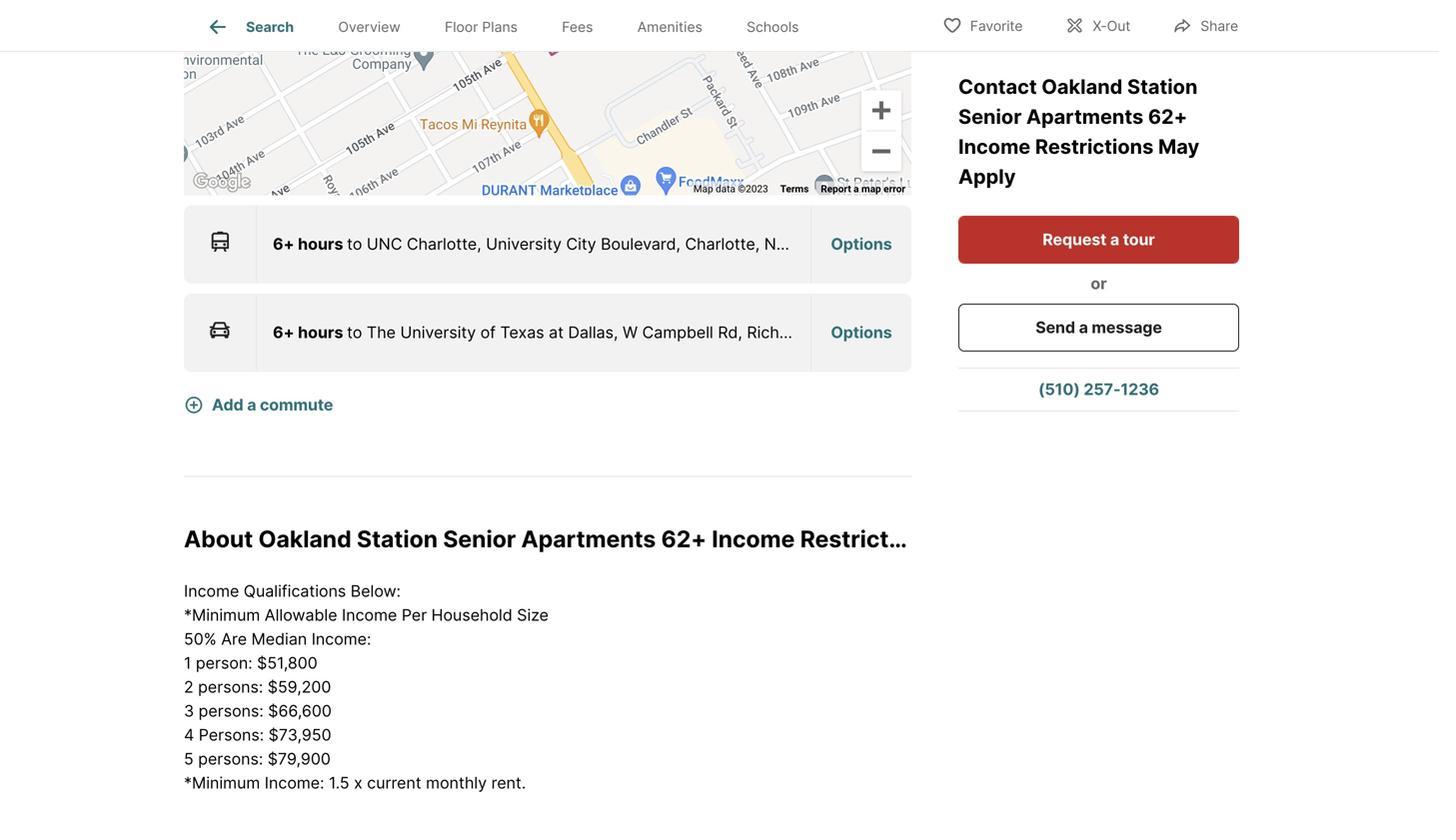 Task type: locate. For each thing, give the bounding box(es) containing it.
0 vertical spatial options button
[[812, 208, 912, 280]]

1 vertical spatial 6+
[[273, 323, 294, 342]]

persons: up persons:
[[199, 702, 264, 721]]

university left of
[[400, 323, 476, 342]]

to for unc
[[347, 234, 362, 254]]

add
[[212, 395, 244, 415]]

1 vertical spatial 62+
[[662, 525, 707, 553]]

the
[[367, 323, 396, 342]]

charlotte, down data
[[685, 234, 760, 254]]

options
[[831, 234, 892, 254], [831, 323, 892, 342]]

0 vertical spatial may
[[1159, 134, 1200, 159]]

0 vertical spatial university
[[486, 234, 562, 254]]

2 charlotte, from the left
[[685, 234, 760, 254]]

0 vertical spatial hours
[[298, 234, 343, 254]]

apartments
[[1027, 104, 1144, 129], [521, 525, 656, 553]]

may
[[1159, 134, 1200, 159], [942, 525, 989, 553]]

hours for unc
[[298, 234, 343, 254]]

fees
[[562, 18, 593, 35]]

share
[[1201, 17, 1239, 34]]

options button for to unc charlotte, university city boulevard, charlotte, nc, usa
[[812, 208, 912, 280]]

to
[[347, 234, 362, 254], [347, 323, 362, 342]]

oakland down x-
[[1042, 74, 1123, 99]]

persons: down person:
[[198, 678, 263, 697]]

2 to from the top
[[347, 323, 362, 342]]

1 horizontal spatial usa
[[870, 323, 903, 342]]

0 vertical spatial restrictions
[[1036, 134, 1154, 159]]

map
[[694, 183, 714, 195]]

a right send
[[1079, 318, 1089, 337]]

oakland up qualifications in the left bottom of the page
[[258, 525, 352, 553]]

1 vertical spatial oakland
[[258, 525, 352, 553]]

a for add
[[247, 395, 256, 415]]

1 horizontal spatial 62+
[[1149, 104, 1188, 129]]

5
[[184, 750, 194, 769]]

hours left unc
[[298, 234, 343, 254]]

6+
[[273, 234, 294, 254], [273, 323, 294, 342]]

plans
[[482, 18, 518, 35]]

a left map
[[854, 183, 859, 195]]

income: down allowable
[[312, 630, 371, 649]]

1 hours from the top
[[298, 234, 343, 254]]

station up "below:"
[[357, 525, 438, 553]]

0 vertical spatial to
[[347, 234, 362, 254]]

1 charlotte, from the left
[[407, 234, 482, 254]]

1 persons: from the top
[[198, 678, 263, 697]]

(510) 257-1236 button
[[959, 369, 1240, 411]]

*minimum down "5"
[[184, 774, 260, 793]]

station down out
[[1128, 74, 1198, 99]]

dallas,
[[568, 323, 618, 342]]

1 vertical spatial persons:
[[199, 702, 264, 721]]

1 options button from the top
[[812, 208, 912, 280]]

2 vertical spatial persons:
[[198, 750, 263, 769]]

hours for the
[[298, 323, 343, 342]]

1 6+ from the top
[[273, 234, 294, 254]]

hours
[[298, 234, 343, 254], [298, 323, 343, 342]]

1 vertical spatial to
[[347, 323, 362, 342]]

x-out button
[[1048, 4, 1148, 45]]

0 horizontal spatial university
[[400, 323, 476, 342]]

tour
[[1124, 230, 1156, 249]]

usa
[[797, 234, 830, 254], [870, 323, 903, 342]]

(510) 257-1236 link
[[959, 369, 1240, 411]]

station
[[1128, 74, 1198, 99], [357, 525, 438, 553]]

apply inside oakland station senior apartments 62+ income restrictions may apply
[[959, 164, 1016, 189]]

persons: down persons:
[[198, 750, 263, 769]]

0 vertical spatial apply
[[959, 164, 1016, 189]]

senior up household on the bottom left of the page
[[443, 525, 516, 553]]

send a message button
[[959, 304, 1240, 352]]

city
[[566, 234, 597, 254]]

usa right tx, at right
[[870, 323, 903, 342]]

household
[[432, 606, 513, 625]]

apartments down contact
[[1027, 104, 1144, 129]]

to left "the"
[[347, 323, 362, 342]]

of
[[481, 323, 496, 342]]

search
[[246, 18, 294, 35]]

1 horizontal spatial restrictions
[[1036, 134, 1154, 159]]

a inside button
[[1079, 318, 1089, 337]]

0 vertical spatial apartments
[[1027, 104, 1144, 129]]

1 vertical spatial options button
[[812, 297, 912, 369]]

median
[[251, 630, 307, 649]]

persons:
[[198, 678, 263, 697], [199, 702, 264, 721], [198, 750, 263, 769]]

2 options from the top
[[831, 323, 892, 342]]

0 vertical spatial *minimum
[[184, 606, 260, 625]]

1 horizontal spatial may
[[1159, 134, 1200, 159]]

size
[[517, 606, 549, 625]]

qualifications
[[244, 582, 346, 601]]

overview tab
[[316, 3, 423, 51]]

0 horizontal spatial usa
[[797, 234, 830, 254]]

6+ hours to the university of texas at dallas, w campbell rd, richardson, tx, usa
[[273, 323, 903, 342]]

charlotte,
[[407, 234, 482, 254], [685, 234, 760, 254]]

6+ hours to unc charlotte, university city boulevard, charlotte, nc, usa options
[[273, 234, 892, 254]]

1 *minimum from the top
[[184, 606, 260, 625]]

tab list
[[184, 0, 837, 51]]

request a tour
[[1043, 230, 1156, 249]]

2
[[184, 678, 194, 697]]

0 vertical spatial oakland
[[1042, 74, 1123, 99]]

university left city
[[486, 234, 562, 254]]

62+
[[1149, 104, 1188, 129], [662, 525, 707, 553]]

restrictions
[[1036, 134, 1154, 159], [801, 525, 937, 553]]

0 vertical spatial senior
[[959, 104, 1022, 129]]

out
[[1107, 17, 1131, 34]]

©2023
[[738, 183, 769, 195]]

a inside button
[[1111, 230, 1120, 249]]

income
[[959, 134, 1031, 159], [712, 525, 795, 553], [184, 582, 239, 601], [342, 606, 397, 625]]

2 options button from the top
[[812, 297, 912, 369]]

request a tour button
[[959, 216, 1240, 264]]

may inside oakland station senior apartments 62+ income restrictions may apply
[[1159, 134, 1200, 159]]

1 vertical spatial apply
[[995, 525, 1061, 553]]

1 horizontal spatial senior
[[959, 104, 1022, 129]]

oakland
[[1042, 74, 1123, 99], [258, 525, 352, 553]]

richardson,
[[747, 323, 836, 342]]

62+ inside oakland station senior apartments 62+ income restrictions may apply
[[1149, 104, 1188, 129]]

1 horizontal spatial charlotte,
[[685, 234, 760, 254]]

2 6+ from the top
[[273, 323, 294, 342]]

texas
[[500, 323, 545, 342]]

1 horizontal spatial apartments
[[1027, 104, 1144, 129]]

rent.
[[492, 774, 526, 793]]

2 hours from the top
[[298, 323, 343, 342]]

1 vertical spatial options
[[831, 323, 892, 342]]

1236
[[1121, 380, 1160, 399]]

report a map error link
[[821, 183, 906, 195]]

hours left "the"
[[298, 323, 343, 342]]

google image
[[189, 169, 255, 195]]

apply
[[959, 164, 1016, 189], [995, 525, 1061, 553]]

(510) 257-1236
[[1039, 380, 1160, 399]]

0 horizontal spatial restrictions
[[801, 525, 937, 553]]

to left unc
[[347, 234, 362, 254]]

0 vertical spatial 6+
[[273, 234, 294, 254]]

a inside 'button'
[[247, 395, 256, 415]]

terms
[[781, 183, 809, 195]]

income: down $79,900
[[265, 774, 324, 793]]

*minimum
[[184, 606, 260, 625], [184, 774, 260, 793]]

(510)
[[1039, 380, 1081, 399]]

0 horizontal spatial may
[[942, 525, 989, 553]]

floor
[[445, 18, 478, 35]]

favorite button
[[926, 4, 1040, 45]]

0 horizontal spatial 62+
[[662, 525, 707, 553]]

0 vertical spatial usa
[[797, 234, 830, 254]]

about oakland station senior apartments 62+ income restrictions may apply
[[184, 525, 1061, 553]]

0 horizontal spatial charlotte,
[[407, 234, 482, 254]]

a
[[854, 183, 859, 195], [1111, 230, 1120, 249], [1079, 318, 1089, 337], [247, 395, 256, 415]]

0 vertical spatial options
[[831, 234, 892, 254]]

1
[[184, 654, 191, 673]]

are
[[221, 630, 247, 649]]

options button
[[812, 208, 912, 280], [812, 297, 912, 369]]

map data ©2023
[[694, 183, 769, 195]]

message
[[1092, 318, 1163, 337]]

apartments up size
[[521, 525, 656, 553]]

1 vertical spatial apartments
[[521, 525, 656, 553]]

0 vertical spatial station
[[1128, 74, 1198, 99]]

3 persons: from the top
[[198, 750, 263, 769]]

0 vertical spatial persons:
[[198, 678, 263, 697]]

1 horizontal spatial oakland
[[1042, 74, 1123, 99]]

1 to from the top
[[347, 234, 362, 254]]

1 vertical spatial *minimum
[[184, 774, 260, 793]]

*minimum up are
[[184, 606, 260, 625]]

search link
[[206, 15, 294, 39]]

data
[[716, 183, 736, 195]]

257-
[[1084, 380, 1121, 399]]

a left tour
[[1111, 230, 1120, 249]]

senior down contact
[[959, 104, 1022, 129]]

1 vertical spatial senior
[[443, 525, 516, 553]]

1 horizontal spatial station
[[1128, 74, 1198, 99]]

a right add
[[247, 395, 256, 415]]

restrictions inside oakland station senior apartments 62+ income restrictions may apply
[[1036, 134, 1154, 159]]

1 vertical spatial station
[[357, 525, 438, 553]]

1 vertical spatial university
[[400, 323, 476, 342]]

0 vertical spatial 62+
[[1149, 104, 1188, 129]]

4
[[184, 726, 194, 745]]

usa right nc,
[[797, 234, 830, 254]]

university
[[486, 234, 562, 254], [400, 323, 476, 342]]

1 horizontal spatial university
[[486, 234, 562, 254]]

terms link
[[781, 183, 809, 195]]

charlotte, right unc
[[407, 234, 482, 254]]

1 vertical spatial hours
[[298, 323, 343, 342]]

income:
[[312, 630, 371, 649], [265, 774, 324, 793]]



Task type: describe. For each thing, give the bounding box(es) containing it.
$66,600
[[268, 702, 332, 721]]

floor plans tab
[[423, 3, 540, 51]]

apartments inside oakland station senior apartments 62+ income restrictions may apply
[[1027, 104, 1144, 129]]

send
[[1036, 318, 1076, 337]]

0 horizontal spatial apartments
[[521, 525, 656, 553]]

commute
[[260, 395, 333, 415]]

map region
[[0, 0, 963, 249]]

add a commute
[[212, 395, 333, 415]]

a for request
[[1111, 230, 1120, 249]]

1 vertical spatial may
[[942, 525, 989, 553]]

schools tab
[[725, 3, 821, 51]]

options button for to the university of texas at dallas, w campbell rd, richardson, tx, usa
[[812, 297, 912, 369]]

campbell
[[643, 323, 714, 342]]

x
[[354, 774, 363, 793]]

x-out
[[1093, 17, 1131, 34]]

$51,800
[[257, 654, 318, 673]]

schools
[[747, 18, 799, 35]]

person:
[[196, 654, 253, 673]]

oakland station senior apartments 62+ income restrictions may apply
[[959, 74, 1200, 189]]

fees tab
[[540, 3, 616, 51]]

amenities
[[638, 18, 703, 35]]

add a commute button
[[184, 382, 365, 428]]

current
[[367, 774, 422, 793]]

share button
[[1156, 4, 1256, 45]]

a for report
[[854, 183, 859, 195]]

0 vertical spatial income:
[[312, 630, 371, 649]]

income inside oakland station senior apartments 62+ income restrictions may apply
[[959, 134, 1031, 159]]

2 *minimum from the top
[[184, 774, 260, 793]]

w
[[623, 323, 638, 342]]

3
[[184, 702, 194, 721]]

1.5
[[329, 774, 350, 793]]

6+ for 6+ hours to unc charlotte, university city boulevard, charlotte, nc, usa options
[[273, 234, 294, 254]]

persons:
[[199, 726, 264, 745]]

at
[[549, 323, 564, 342]]

contact
[[959, 74, 1042, 99]]

options inside options button
[[831, 323, 892, 342]]

floor plans
[[445, 18, 518, 35]]

favorite
[[971, 17, 1023, 34]]

1 vertical spatial usa
[[870, 323, 903, 342]]

station inside oakland station senior apartments 62+ income restrictions may apply
[[1128, 74, 1198, 99]]

below:
[[351, 582, 401, 601]]

oakland inside oakland station senior apartments 62+ income restrictions may apply
[[1042, 74, 1123, 99]]

map
[[862, 183, 882, 195]]

$59,200
[[268, 678, 331, 697]]

rd,
[[718, 323, 743, 342]]

amenities tab
[[616, 3, 725, 51]]

a for send
[[1079, 318, 1089, 337]]

senior inside oakland station senior apartments 62+ income restrictions may apply
[[959, 104, 1022, 129]]

send a message
[[1036, 318, 1163, 337]]

report
[[821, 183, 852, 195]]

error
[[884, 183, 906, 195]]

6+ for 6+ hours to the university of texas at dallas, w campbell rd, richardson, tx, usa
[[273, 323, 294, 342]]

report a map error
[[821, 183, 906, 195]]

boulevard,
[[601, 234, 681, 254]]

2 persons: from the top
[[199, 702, 264, 721]]

1 vertical spatial restrictions
[[801, 525, 937, 553]]

0 horizontal spatial senior
[[443, 525, 516, 553]]

unc
[[367, 234, 402, 254]]

allowable
[[265, 606, 337, 625]]

per
[[402, 606, 427, 625]]

1 vertical spatial income:
[[265, 774, 324, 793]]

0 horizontal spatial station
[[357, 525, 438, 553]]

or
[[1091, 274, 1107, 293]]

$73,950
[[269, 726, 332, 745]]

$79,900
[[268, 750, 331, 769]]

about
[[184, 525, 253, 553]]

income qualifications below: *minimum allowable income per household size 50% are median income: 1 person:  $51,800 2 persons: $59,200 3 persons: $66,600 4 persons: $73,950 5 persons: $79,900 *minimum income: 1.5 x current monthly rent.
[[184, 582, 549, 793]]

overview
[[338, 18, 401, 35]]

nc,
[[765, 234, 793, 254]]

tx,
[[841, 323, 866, 342]]

50%
[[184, 630, 217, 649]]

x-
[[1093, 17, 1108, 34]]

0 horizontal spatial oakland
[[258, 525, 352, 553]]

1 options from the top
[[831, 234, 892, 254]]

request
[[1043, 230, 1107, 249]]

tab list containing search
[[184, 0, 837, 51]]

monthly
[[426, 774, 487, 793]]

to for the
[[347, 323, 362, 342]]



Task type: vqa. For each thing, say whether or not it's contained in the screenshot.
Baldwin Park Real Estate link
no



